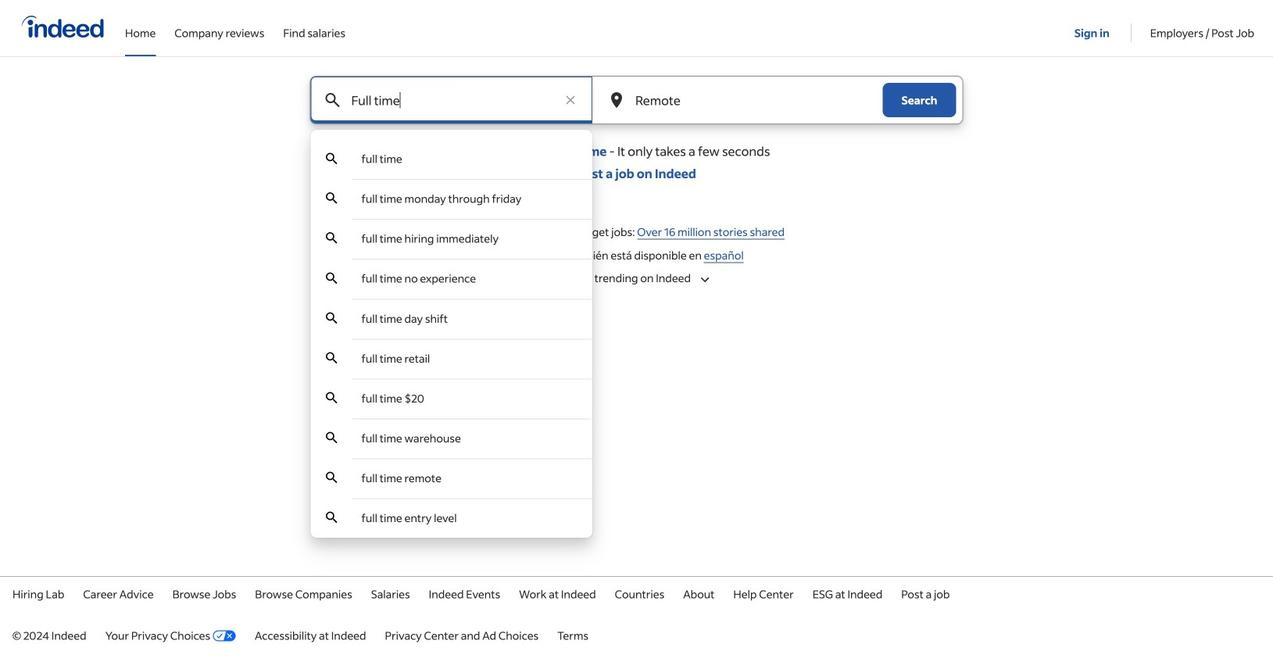 Task type: locate. For each thing, give the bounding box(es) containing it.
Edit location text field
[[632, 77, 852, 124]]

main content
[[0, 76, 1273, 538]]

section
[[0, 217, 1273, 270]]

search: Job title, keywords, or company text field
[[348, 77, 555, 124]]

clear what input image
[[563, 92, 578, 108]]

None search field
[[297, 76, 976, 538]]



Task type: describe. For each thing, give the bounding box(es) containing it.
search suggestions list box
[[311, 139, 593, 538]]



Task type: vqa. For each thing, say whether or not it's contained in the screenshot.
the 4.1 out of five stars rating image
no



